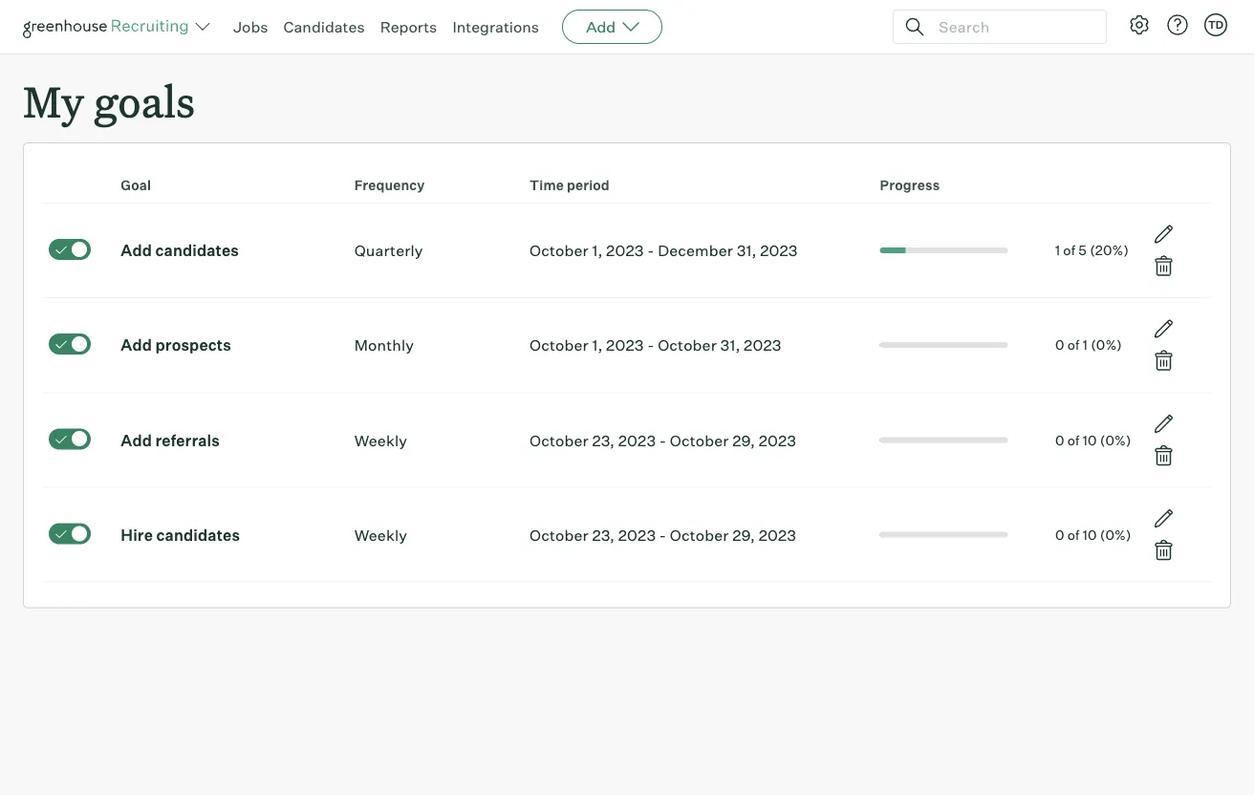 Task type: vqa. For each thing, say whether or not it's contained in the screenshot.
10
yes



Task type: locate. For each thing, give the bounding box(es) containing it.
of for add candidates
[[1064, 242, 1076, 259]]

add candidates
[[121, 241, 239, 260]]

add inside add popup button
[[586, 17, 616, 36]]

1 0 of 10 (0%) from the top
[[1056, 432, 1132, 448]]

progress bar for add prospects
[[880, 343, 1008, 348]]

2 weekly from the top
[[355, 525, 407, 544]]

october 23, 2023 - october 29, 2023 for add referrals
[[530, 431, 797, 450]]

0 of 10 (0%) for add referrals
[[1056, 432, 1132, 448]]

1
[[1056, 242, 1061, 259], [1083, 337, 1088, 354]]

add for add referrals
[[121, 431, 152, 450]]

1 vertical spatial 0
[[1056, 432, 1065, 448]]

remove goal icon image for hire candidates
[[1153, 539, 1176, 562]]

1 of 5 (20%)
[[1056, 242, 1130, 259]]

2 29, from the top
[[733, 525, 756, 544]]

2023
[[606, 241, 644, 260], [761, 241, 798, 260], [606, 336, 644, 355], [744, 336, 782, 355], [619, 431, 656, 450], [759, 431, 797, 450], [619, 525, 656, 544], [759, 525, 797, 544]]

1 vertical spatial 10
[[1083, 526, 1097, 543]]

4 edit goal icon image from the top
[[1153, 507, 1176, 530]]

candidates
[[155, 241, 239, 260], [156, 525, 240, 544]]

2 1, from the top
[[592, 336, 603, 355]]

-
[[648, 241, 655, 260], [648, 336, 655, 355], [660, 431, 667, 450], [660, 525, 667, 544]]

1 edit goal icon image from the top
[[1153, 223, 1176, 246]]

31, for october
[[721, 336, 741, 355]]

23, for hire candidates
[[592, 525, 615, 544]]

1 vertical spatial weekly
[[355, 525, 407, 544]]

progress bar for hire candidates
[[880, 532, 1008, 538]]

remove goal icon image
[[1153, 255, 1176, 278], [1153, 349, 1176, 372], [1153, 444, 1176, 467], [1153, 539, 1176, 562]]

1 vertical spatial 1
[[1083, 337, 1088, 354]]

2 0 of 10 (0%) from the top
[[1056, 526, 1132, 543]]

1 down the 5
[[1083, 337, 1088, 354]]

add for add prospects
[[121, 336, 152, 355]]

progress
[[880, 177, 940, 194]]

october
[[530, 241, 589, 260], [530, 336, 589, 355], [658, 336, 717, 355], [530, 431, 589, 450], [670, 431, 729, 450], [530, 525, 589, 544], [670, 525, 729, 544]]

0 vertical spatial 31,
[[737, 241, 757, 260]]

edit goal icon image for hire candidates
[[1153, 507, 1176, 530]]

reports
[[380, 17, 437, 36]]

weekly for candidates
[[355, 525, 407, 544]]

1 vertical spatial 31,
[[721, 336, 741, 355]]

remove goal icon image for add referrals
[[1153, 444, 1176, 467]]

- for hire candidates
[[660, 525, 667, 544]]

2 vertical spatial (0%)
[[1100, 526, 1132, 543]]

edit goal icon image for add candidates
[[1153, 223, 1176, 246]]

0 of 1 (0%)
[[1056, 337, 1123, 354]]

1 1, from the top
[[592, 241, 603, 260]]

candidates up prospects
[[155, 241, 239, 260]]

integrations link
[[453, 17, 539, 36]]

31, for december
[[737, 241, 757, 260]]

progress bar
[[778, 248, 1008, 254], [880, 343, 1008, 348], [880, 437, 1008, 443], [880, 532, 1008, 538]]

add for add candidates
[[121, 241, 152, 260]]

1 10 from the top
[[1083, 432, 1097, 448]]

10
[[1083, 432, 1097, 448], [1083, 526, 1097, 543]]

add button
[[562, 10, 663, 44]]

2 23, from the top
[[592, 525, 615, 544]]

2 remove goal icon image from the top
[[1153, 349, 1176, 372]]

time
[[530, 177, 564, 194]]

2 edit goal icon image from the top
[[1153, 318, 1176, 341]]

0 for add referrals
[[1056, 432, 1065, 448]]

1 remove goal icon image from the top
[[1153, 255, 1176, 278]]

- for add candidates
[[648, 241, 655, 260]]

31,
[[737, 241, 757, 260], [721, 336, 741, 355]]

1 vertical spatial 0 of 10 (0%)
[[1056, 526, 1132, 543]]

2 october 23, 2023 - october 29, 2023 from the top
[[530, 525, 797, 544]]

0 of 10 (0%)
[[1056, 432, 1132, 448], [1056, 526, 1132, 543]]

1 vertical spatial 29,
[[733, 525, 756, 544]]

23,
[[592, 431, 615, 450], [592, 525, 615, 544]]

(0%) for add referrals
[[1100, 432, 1132, 448]]

october 23, 2023 - october 29, 2023
[[530, 431, 797, 450], [530, 525, 797, 544]]

0 vertical spatial candidates
[[155, 241, 239, 260]]

1 23, from the top
[[592, 431, 615, 450]]

2 vertical spatial 0
[[1056, 526, 1065, 543]]

10 for add referrals
[[1083, 432, 1097, 448]]

0 vertical spatial october 23, 2023 - october 29, 2023
[[530, 431, 797, 450]]

29,
[[733, 431, 756, 450], [733, 525, 756, 544]]

1 vertical spatial october 23, 2023 - october 29, 2023
[[530, 525, 797, 544]]

0 vertical spatial 1,
[[592, 241, 603, 260]]

hire
[[121, 525, 153, 544]]

None checkbox
[[49, 239, 91, 260], [49, 334, 91, 355], [49, 429, 91, 450], [49, 239, 91, 260], [49, 334, 91, 355], [49, 429, 91, 450]]

candidates for add candidates
[[155, 241, 239, 260]]

prospects
[[155, 336, 231, 355]]

1 0 from the top
[[1056, 337, 1065, 354]]

weekly
[[355, 431, 407, 450], [355, 525, 407, 544]]

0 vertical spatial weekly
[[355, 431, 407, 450]]

Search text field
[[934, 13, 1089, 41]]

0 vertical spatial 29,
[[733, 431, 756, 450]]

(0%)
[[1091, 337, 1123, 354], [1100, 432, 1132, 448], [1100, 526, 1132, 543]]

integrations
[[453, 17, 539, 36]]

of for add referrals
[[1068, 432, 1080, 448]]

1 left the 5
[[1056, 242, 1061, 259]]

1 29, from the top
[[733, 431, 756, 450]]

1 october 23, 2023 - october 29, 2023 from the top
[[530, 431, 797, 450]]

3 0 from the top
[[1056, 526, 1065, 543]]

1,
[[592, 241, 603, 260], [592, 336, 603, 355]]

0 vertical spatial (0%)
[[1091, 337, 1123, 354]]

candidates right the hire
[[156, 525, 240, 544]]

0 vertical spatial 1
[[1056, 242, 1061, 259]]

progress bar for add referrals
[[880, 437, 1008, 443]]

edit goal icon image
[[1153, 223, 1176, 246], [1153, 318, 1176, 341], [1153, 412, 1176, 435], [1153, 507, 1176, 530]]

1 weekly from the top
[[355, 431, 407, 450]]

1 vertical spatial 1,
[[592, 336, 603, 355]]

3 edit goal icon image from the top
[[1153, 412, 1176, 435]]

0 vertical spatial 0
[[1056, 337, 1065, 354]]

4 remove goal icon image from the top
[[1153, 539, 1176, 562]]

edit goal icon image for add prospects
[[1153, 318, 1176, 341]]

0
[[1056, 337, 1065, 354], [1056, 432, 1065, 448], [1056, 526, 1065, 543]]

0 vertical spatial 0 of 10 (0%)
[[1056, 432, 1132, 448]]

0 vertical spatial 10
[[1083, 432, 1097, 448]]

- for add referrals
[[660, 431, 667, 450]]

2 10 from the top
[[1083, 526, 1097, 543]]

of
[[1064, 242, 1076, 259], [1068, 337, 1080, 354], [1068, 432, 1080, 448], [1068, 526, 1080, 543]]

1 vertical spatial candidates
[[156, 525, 240, 544]]

1 horizontal spatial 1
[[1083, 337, 1088, 354]]

frequency
[[355, 177, 425, 194]]

2 0 from the top
[[1056, 432, 1065, 448]]

3 remove goal icon image from the top
[[1153, 444, 1176, 467]]

1 vertical spatial (0%)
[[1100, 432, 1132, 448]]

weekly for referrals
[[355, 431, 407, 450]]

edit goal icon image for add referrals
[[1153, 412, 1176, 435]]

add
[[586, 17, 616, 36], [121, 241, 152, 260], [121, 336, 152, 355], [121, 431, 152, 450]]

None checkbox
[[49, 523, 91, 544]]

october 1, 2023 - october 31, 2023
[[530, 336, 782, 355]]

0 vertical spatial 23,
[[592, 431, 615, 450]]

1 vertical spatial 23,
[[592, 525, 615, 544]]



Task type: describe. For each thing, give the bounding box(es) containing it.
december
[[658, 241, 734, 260]]

reports link
[[380, 17, 437, 36]]

monthly
[[355, 336, 414, 355]]

my
[[23, 73, 84, 129]]

add prospects
[[121, 336, 231, 355]]

1, for december
[[592, 241, 603, 260]]

td button
[[1205, 13, 1228, 36]]

0 of 10 (0%) for hire candidates
[[1056, 526, 1132, 543]]

of for hire candidates
[[1068, 526, 1080, 543]]

progress bar for add candidates
[[778, 248, 1008, 254]]

goals
[[94, 73, 195, 129]]

(0%) for add prospects
[[1091, 337, 1123, 354]]

period
[[567, 177, 610, 194]]

jobs
[[233, 17, 268, 36]]

goal
[[121, 177, 151, 194]]

1, for october
[[592, 336, 603, 355]]

candidates link
[[284, 17, 365, 36]]

remove goal icon image for add prospects
[[1153, 349, 1176, 372]]

29, for hire candidates
[[733, 525, 756, 544]]

23, for add referrals
[[592, 431, 615, 450]]

add referrals
[[121, 431, 220, 450]]

hire candidates
[[121, 525, 240, 544]]

remove goal icon image for add candidates
[[1153, 255, 1176, 278]]

add for add
[[586, 17, 616, 36]]

of for add prospects
[[1068, 337, 1080, 354]]

29, for add referrals
[[733, 431, 756, 450]]

configure image
[[1128, 13, 1151, 36]]

october 1, 2023 - december 31, 2023
[[530, 241, 798, 260]]

- for add prospects
[[648, 336, 655, 355]]

td button
[[1201, 10, 1232, 40]]

candidates for hire candidates
[[156, 525, 240, 544]]

0 horizontal spatial 1
[[1056, 242, 1061, 259]]

greenhouse recruiting image
[[23, 15, 195, 38]]

jobs link
[[233, 17, 268, 36]]

(0%) for hire candidates
[[1100, 526, 1132, 543]]

my goals
[[23, 73, 195, 129]]

time period
[[530, 177, 610, 194]]

referrals
[[155, 431, 220, 450]]

(20%)
[[1090, 242, 1130, 259]]

0 for hire candidates
[[1056, 526, 1065, 543]]

candidates
[[284, 17, 365, 36]]

5
[[1079, 242, 1087, 259]]

td
[[1209, 18, 1224, 31]]

quarterly
[[355, 241, 423, 260]]

october 23, 2023 - october 29, 2023 for hire candidates
[[530, 525, 797, 544]]

0 for add prospects
[[1056, 337, 1065, 354]]

10 for hire candidates
[[1083, 526, 1097, 543]]



